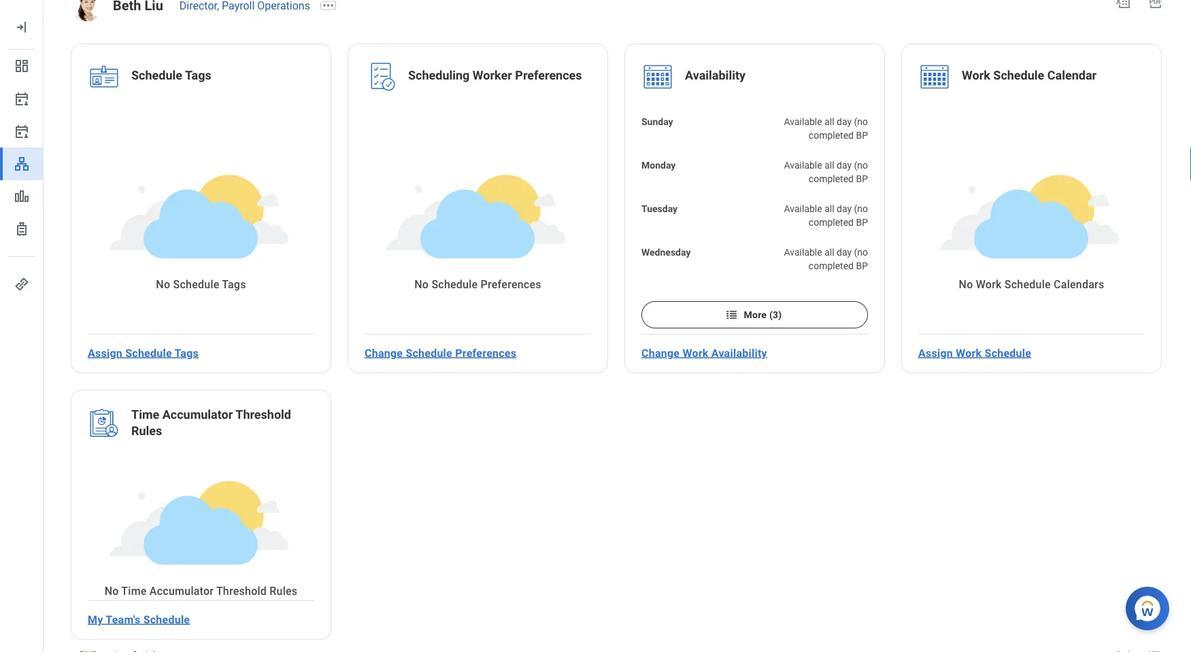 Task type: locate. For each thing, give the bounding box(es) containing it.
assign work schedule button
[[913, 340, 1037, 367]]

assign for work schedule calendar
[[919, 347, 954, 360]]

0 vertical spatial tags
[[185, 68, 212, 83]]

link image
[[14, 276, 30, 293]]

tags
[[185, 68, 212, 83], [222, 278, 246, 291], [175, 347, 199, 360]]

2 vertical spatial tags
[[175, 347, 199, 360]]

submissions) for tuesday
[[811, 230, 869, 242]]

monday
[[642, 160, 676, 171]]

2 bp from the top
[[857, 173, 869, 185]]

(no for tuesday
[[855, 203, 869, 214]]

0 vertical spatial preferences
[[515, 68, 582, 83]]

bp for monday
[[857, 173, 869, 185]]

bp
[[857, 130, 869, 141], [857, 173, 869, 185], [857, 217, 869, 228], [857, 260, 869, 272]]

tags for no schedule tags
[[222, 278, 246, 291]]

2 vertical spatial preferences
[[456, 347, 517, 360]]

3 (no from the top
[[855, 203, 869, 214]]

available for wednesday
[[784, 247, 823, 258]]

(no
[[855, 116, 869, 127], [855, 160, 869, 171], [855, 203, 869, 214], [855, 247, 869, 258]]

calendar user solid image
[[14, 91, 30, 107]]

submissions)
[[811, 143, 869, 155], [811, 187, 869, 198], [811, 230, 869, 242], [811, 274, 869, 285]]

4 completed from the top
[[809, 260, 854, 272]]

1 change from the left
[[365, 347, 403, 360]]

tags for assign schedule tags
[[175, 347, 199, 360]]

more (3) button
[[642, 302, 869, 329]]

submissions) for monday
[[811, 187, 869, 198]]

2 assign from the left
[[919, 347, 954, 360]]

assign
[[88, 347, 123, 360], [919, 347, 954, 360]]

completed for wednesday
[[809, 260, 854, 272]]

2 day from the top
[[837, 160, 852, 171]]

3 bp from the top
[[857, 217, 869, 228]]

available all day (no completed bp submissions) for monday
[[784, 160, 869, 198]]

no work schedule calendars
[[959, 278, 1105, 291]]

time accumulator threshold rules element
[[131, 407, 314, 442]]

assign for schedule tags
[[88, 347, 123, 360]]

change
[[365, 347, 403, 360], [642, 347, 680, 360]]

2 submissions) from the top
[[811, 187, 869, 198]]

wednesday
[[642, 247, 691, 258]]

work inside work schedule calendar element
[[962, 68, 991, 83]]

3 available from the top
[[784, 203, 823, 214]]

more
[[744, 310, 767, 321]]

1 horizontal spatial assign
[[919, 347, 954, 360]]

work for no work schedule calendars
[[977, 278, 1002, 291]]

assign work schedule
[[919, 347, 1032, 360]]

completed
[[809, 130, 854, 141], [809, 173, 854, 185], [809, 217, 854, 228], [809, 260, 854, 272]]

(no for sunday
[[855, 116, 869, 127]]

rules inside time accumulator threshold rules
[[131, 424, 162, 439]]

threshold
[[236, 408, 291, 422], [216, 585, 267, 598]]

0 horizontal spatial rules
[[131, 424, 162, 439]]

available for sunday
[[784, 116, 823, 127]]

availability
[[685, 68, 746, 83], [712, 347, 768, 360]]

sunday
[[642, 116, 674, 127]]

no
[[156, 278, 170, 291], [415, 278, 429, 291], [959, 278, 974, 291], [105, 585, 119, 598]]

0 vertical spatial rules
[[131, 424, 162, 439]]

1 available from the top
[[784, 116, 823, 127]]

4 available all day (no completed bp submissions) from the top
[[784, 247, 869, 285]]

3 completed from the top
[[809, 217, 854, 228]]

assign inside assign schedule tags button
[[88, 347, 123, 360]]

4 day from the top
[[837, 247, 852, 258]]

time
[[131, 408, 159, 422], [121, 585, 147, 598]]

work
[[962, 68, 991, 83], [977, 278, 1002, 291], [683, 347, 709, 360], [957, 347, 982, 360]]

change work availability button
[[636, 340, 773, 367]]

1 vertical spatial tags
[[222, 278, 246, 291]]

accumulator
[[162, 408, 233, 422], [150, 585, 214, 598]]

3 day from the top
[[837, 203, 852, 214]]

1 day from the top
[[837, 116, 852, 127]]

2 completed from the top
[[809, 173, 854, 185]]

work schedule calendar element
[[962, 67, 1097, 86]]

availability element
[[685, 67, 746, 86]]

3 available all day (no completed bp submissions) from the top
[[784, 203, 869, 242]]

completed for tuesday
[[809, 217, 854, 228]]

bp for sunday
[[857, 130, 869, 141]]

tags inside button
[[175, 347, 199, 360]]

time accumulator threshold rules
[[131, 408, 291, 439]]

day for sunday
[[837, 116, 852, 127]]

export to excel image
[[1116, 0, 1132, 10]]

threshold inside time accumulator threshold rules
[[236, 408, 291, 422]]

2 (no from the top
[[855, 160, 869, 171]]

1 vertical spatial preferences
[[481, 278, 542, 291]]

change schedule preferences
[[365, 347, 517, 360]]

0 vertical spatial time
[[131, 408, 159, 422]]

available all day (no completed bp submissions)
[[784, 116, 869, 155], [784, 160, 869, 198], [784, 203, 869, 242], [784, 247, 869, 285]]

preferences
[[515, 68, 582, 83], [481, 278, 542, 291], [456, 347, 517, 360]]

assign inside assign work schedule button
[[919, 347, 954, 360]]

4 (no from the top
[[855, 247, 869, 258]]

view printable version (pdf) image
[[1148, 0, 1165, 10]]

change inside "button"
[[642, 347, 680, 360]]

1 (no from the top
[[855, 116, 869, 127]]

1 bp from the top
[[857, 130, 869, 141]]

4 available from the top
[[784, 247, 823, 258]]

1 horizontal spatial change
[[642, 347, 680, 360]]

2 available from the top
[[784, 160, 823, 171]]

3 all from the top
[[825, 203, 835, 214]]

preferences inside 'button'
[[456, 347, 517, 360]]

work inside 'change work availability' "button"
[[683, 347, 709, 360]]

2 all from the top
[[825, 160, 835, 171]]

work inside assign work schedule button
[[957, 347, 982, 360]]

work schedule calendar
[[962, 68, 1097, 83]]

dashboard image
[[14, 58, 30, 74]]

4 submissions) from the top
[[811, 274, 869, 285]]

1 all from the top
[[825, 116, 835, 127]]

0 vertical spatial accumulator
[[162, 408, 233, 422]]

change schedule preferences button
[[359, 340, 522, 367]]

submissions) for wednesday
[[811, 274, 869, 285]]

rules
[[131, 424, 162, 439], [270, 585, 298, 598]]

schedule tags
[[131, 68, 212, 83]]

4 bp from the top
[[857, 260, 869, 272]]

time up my team's schedule button
[[121, 585, 147, 598]]

preferences for no schedule preferences
[[481, 278, 542, 291]]

(no for monday
[[855, 160, 869, 171]]

1 completed from the top
[[809, 130, 854, 141]]

time down assign schedule tags button
[[131, 408, 159, 422]]

change inside 'button'
[[365, 347, 403, 360]]

my
[[88, 614, 103, 627]]

4 all from the top
[[825, 247, 835, 258]]

0 horizontal spatial change
[[365, 347, 403, 360]]

no schedule preferences
[[415, 278, 542, 291]]

day
[[837, 116, 852, 127], [837, 160, 852, 171], [837, 203, 852, 214], [837, 247, 852, 258]]

1 available all day (no completed bp submissions) from the top
[[784, 116, 869, 155]]

submissions) for sunday
[[811, 143, 869, 155]]

2 change from the left
[[642, 347, 680, 360]]

1 horizontal spatial rules
[[270, 585, 298, 598]]

all
[[825, 116, 835, 127], [825, 160, 835, 171], [825, 203, 835, 214], [825, 247, 835, 258]]

schedule inside button
[[143, 614, 190, 627]]

3 submissions) from the top
[[811, 230, 869, 242]]

2 available all day (no completed bp submissions) from the top
[[784, 160, 869, 198]]

assign schedule tags button
[[82, 340, 204, 367]]

1 submissions) from the top
[[811, 143, 869, 155]]

tuesday
[[642, 203, 678, 214]]

schedule
[[131, 68, 182, 83], [994, 68, 1045, 83], [173, 278, 220, 291], [432, 278, 478, 291], [1005, 278, 1052, 291], [125, 347, 172, 360], [406, 347, 453, 360], [985, 347, 1032, 360], [143, 614, 190, 627]]

1 assign from the left
[[88, 347, 123, 360]]

work for change work availability
[[683, 347, 709, 360]]

calendar user solid image
[[14, 123, 30, 140]]

0 vertical spatial threshold
[[236, 408, 291, 422]]

1 vertical spatial availability
[[712, 347, 768, 360]]

available
[[784, 116, 823, 127], [784, 160, 823, 171], [784, 203, 823, 214], [784, 247, 823, 258]]

0 horizontal spatial assign
[[88, 347, 123, 360]]

scheduling worker preferences element
[[408, 67, 582, 86]]



Task type: describe. For each thing, give the bounding box(es) containing it.
preferences for scheduling worker preferences
[[515, 68, 582, 83]]

1 vertical spatial threshold
[[216, 585, 267, 598]]

view team image
[[14, 156, 30, 172]]

no for time accumulator threshold rules
[[105, 585, 119, 598]]

1 vertical spatial accumulator
[[150, 585, 214, 598]]

calendars
[[1054, 278, 1105, 291]]

no for work schedule calendar
[[959, 278, 974, 291]]

navigation pane region
[[0, 0, 44, 653]]

change for availability
[[642, 347, 680, 360]]

scheduling
[[408, 68, 470, 83]]

(3)
[[770, 310, 782, 321]]

preferences for change schedule preferences
[[456, 347, 517, 360]]

1 vertical spatial time
[[121, 585, 147, 598]]

no for schedule tags
[[156, 278, 170, 291]]

all for wednesday
[[825, 247, 835, 258]]

worker
[[473, 68, 512, 83]]

day for tuesday
[[837, 203, 852, 214]]

demo_f075.png image
[[71, 0, 102, 22]]

accumulator inside time accumulator threshold rules
[[162, 408, 233, 422]]

all for monday
[[825, 160, 835, 171]]

my team's schedule button
[[82, 607, 196, 634]]

chart image
[[14, 189, 30, 205]]

(no for wednesday
[[855, 247, 869, 258]]

no for scheduling worker preferences
[[415, 278, 429, 291]]

completed for monday
[[809, 173, 854, 185]]

all for tuesday
[[825, 203, 835, 214]]

completed for sunday
[[809, 130, 854, 141]]

calendar
[[1048, 68, 1097, 83]]

transformation import image
[[14, 19, 30, 35]]

no time accumulator threshold rules
[[105, 585, 298, 598]]

available for tuesday
[[784, 203, 823, 214]]

available all day (no completed bp submissions) for tuesday
[[784, 203, 869, 242]]

bp for wednesday
[[857, 260, 869, 272]]

availability inside 'change work availability' "button"
[[712, 347, 768, 360]]

available all day (no completed bp submissions) for sunday
[[784, 116, 869, 155]]

available all day (no completed bp submissions) for wednesday
[[784, 247, 869, 285]]

my team's schedule
[[88, 614, 190, 627]]

day for wednesday
[[837, 247, 852, 258]]

day for monday
[[837, 160, 852, 171]]

time inside time accumulator threshold rules
[[131, 408, 159, 422]]

scheduling worker preferences
[[408, 68, 582, 83]]

list view image
[[725, 308, 739, 322]]

assign schedule tags
[[88, 347, 199, 360]]

change work availability
[[642, 347, 768, 360]]

schedule tags element
[[131, 67, 212, 86]]

1 vertical spatial rules
[[270, 585, 298, 598]]

schedule inside 'button'
[[406, 347, 453, 360]]

available for monday
[[784, 160, 823, 171]]

team's
[[106, 614, 141, 627]]

all for sunday
[[825, 116, 835, 127]]

0 vertical spatial availability
[[685, 68, 746, 83]]

more (3)
[[744, 310, 782, 321]]

no schedule tags
[[156, 278, 246, 291]]

bp for tuesday
[[857, 217, 869, 228]]

work for assign work schedule
[[957, 347, 982, 360]]

task timeoff image
[[14, 221, 30, 238]]

change for scheduling worker preferences
[[365, 347, 403, 360]]



Task type: vqa. For each thing, say whether or not it's contained in the screenshot.
(12)
no



